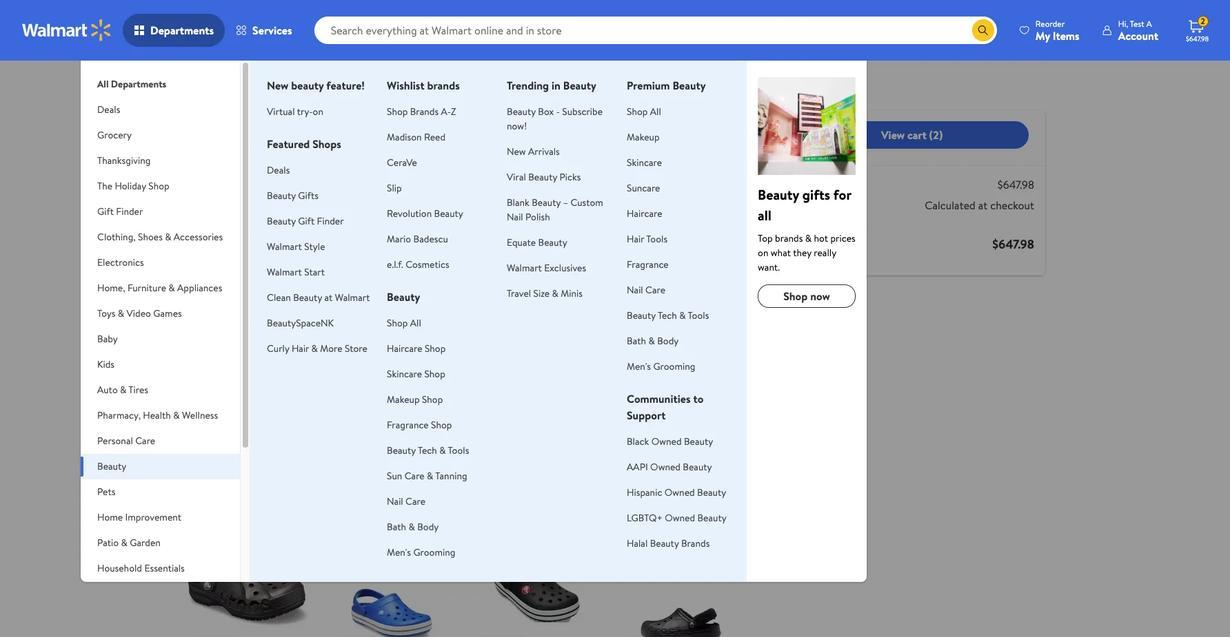 Task type: vqa. For each thing, say whether or not it's contained in the screenshot.
the right "Price"
no



Task type: describe. For each thing, give the bounding box(es) containing it.
kids inside from $19.99 crocs toddler & kids crocband clog, sizes 4-6 3094
[[410, 352, 430, 368]]

body for bottom the bath & body link
[[417, 521, 439, 534]]

shop down added to cart!
[[627, 105, 648, 119]]

departments button
[[123, 14, 225, 47]]

revolution beauty link
[[387, 207, 463, 221]]

madison reed
[[387, 130, 446, 144]]

e.l.f.
[[387, 258, 403, 272]]

0 horizontal spatial beauty tech & tools link
[[387, 444, 469, 458]]

subtotal
[[790, 177, 830, 192]]

e.l.f. cosmetics link
[[387, 258, 449, 272]]

viral
[[507, 170, 526, 184]]

1 horizontal spatial bath & body link
[[627, 334, 679, 348]]

(2)
[[929, 127, 943, 143]]

sizes inside crocs toddler & kids classic glitter clog, sizes 4-6
[[188, 383, 211, 398]]

care for nail care link related to premium beauty
[[645, 283, 666, 297]]

shop up products
[[387, 105, 408, 119]]

fragrance shop
[[387, 419, 452, 432]]

considered
[[279, 474, 345, 493]]

in
[[552, 78, 561, 93]]

cart
[[907, 127, 927, 143]]

beauty gift finder link
[[267, 214, 344, 228]]

sizes inside from $19.99 crocs toddler & kids crocband clog, sizes 4-6 3094
[[409, 368, 432, 383]]

1 vertical spatial crocs toddler & kids crocband clog, sizes 4-6 image
[[476, 528, 597, 638]]

shop now
[[783, 289, 830, 304]]

products
[[362, 121, 416, 139]]

shipping for $33.74
[[643, 410, 673, 422]]

nail care link for beauty
[[387, 495, 426, 509]]

1 horizontal spatial crocs toddler & kids baya clog image
[[476, 174, 597, 295]]

1158
[[665, 388, 679, 400]]

1 horizontal spatial gift
[[298, 214, 315, 228]]

1 vertical spatial bath & body link
[[387, 521, 439, 534]]

vista
[[621, 368, 644, 383]]

0 horizontal spatial 1-
[[190, 425, 196, 437]]

featured shops
[[267, 137, 341, 152]]

0 horizontal spatial crocs toddler & kids crocband clog, sizes 4-6 image
[[332, 174, 453, 295]]

0 vertical spatial brands
[[410, 105, 439, 119]]

options link for crocs men's yukon vista ii clog sandal
[[621, 284, 676, 306]]

to for communities
[[693, 392, 704, 407]]

beauty down the e.l.f. on the left
[[387, 290, 420, 305]]

sandal
[[681, 368, 712, 383]]

shop left the now
[[783, 289, 808, 304]]

cosmetics
[[406, 258, 449, 272]]

gift finder button
[[81, 199, 240, 225]]

shop brands a-z link
[[387, 105, 456, 119]]

1 horizontal spatial bath
[[627, 334, 646, 348]]

0 horizontal spatial shipping
[[210, 425, 240, 437]]

all for beauty
[[410, 317, 421, 330]]

haircare for haircare shop
[[387, 342, 422, 356]]

also for considered
[[253, 474, 276, 493]]

shop brands a-z
[[387, 105, 456, 119]]

0 horizontal spatial grooming
[[413, 546, 455, 560]]

kids inside crocs toddler & kids classic glitter clog, sizes 4-6
[[266, 352, 286, 368]]

clog, inside crocs toddler & kids classic glitter clog, sizes 4-6
[[257, 368, 282, 383]]

0 vertical spatial $647.98
[[1186, 34, 1209, 43]]

beauty image
[[758, 77, 856, 175]]

gift inside dropdown button
[[97, 205, 114, 219]]

options for crocs men's yukon vista ii clog sandal
[[632, 288, 665, 302]]

care for personal care dropdown button
[[135, 434, 155, 448]]

0 vertical spatial bath & body
[[627, 334, 679, 348]]

patio
[[97, 536, 119, 550]]

games
[[153, 307, 182, 321]]

auto
[[97, 383, 118, 397]]

hispanic
[[627, 486, 662, 500]]

exclusives
[[544, 261, 586, 275]]

sun care & tanning link
[[387, 470, 467, 483]]

also for bought
[[253, 121, 276, 139]]

reed
[[424, 130, 446, 144]]

improvement
[[125, 511, 181, 525]]

madison reed link
[[387, 130, 446, 144]]

prices
[[831, 232, 856, 245]]

1 vertical spatial at
[[324, 291, 333, 305]]

beauty up $33.74
[[627, 309, 656, 323]]

calculated at checkout
[[925, 198, 1034, 213]]

premium
[[627, 78, 670, 93]]

nail for premium beauty
[[627, 283, 643, 297]]

all departments link
[[81, 61, 240, 97]]

crocs for $33.74
[[621, 352, 648, 368]]

trending in beauty
[[507, 78, 596, 93]]

taxes
[[790, 198, 816, 213]]

day for from
[[340, 425, 353, 437]]

view
[[881, 127, 905, 143]]

product group containing $33.74
[[621, 147, 741, 458]]

new arrivals
[[507, 145, 560, 159]]

beauty gifts link
[[267, 189, 319, 203]]

home improvement
[[97, 511, 181, 525]]

auto & tires
[[97, 383, 148, 397]]

shop up fragrance shop
[[422, 393, 443, 407]]

beauty gifts for all top brands & hot prices on what they really want.
[[758, 185, 856, 274]]

box
[[538, 105, 554, 119]]

shop up $19.99
[[387, 317, 408, 330]]

cerave
[[387, 156, 417, 170]]

1 vertical spatial departments
[[111, 77, 166, 91]]

6 inside crocs toddler & kids classic glitter clog, sizes 4-6
[[224, 383, 230, 398]]

1 horizontal spatial finder
[[317, 214, 344, 228]]

viral beauty picks
[[507, 170, 581, 184]]

1- for from
[[335, 425, 340, 437]]

clothing, shoes & accessories button
[[81, 225, 240, 250]]

fragrance shop link
[[387, 419, 452, 432]]

patio & garden
[[97, 536, 161, 550]]

new arrivals link
[[507, 145, 560, 159]]

custom
[[571, 196, 603, 210]]

men's grooming for the leftmost men's grooming link
[[387, 546, 455, 560]]

furniture
[[127, 281, 166, 295]]

hair tools link
[[627, 232, 668, 246]]

black owned beauty link
[[627, 435, 713, 449]]

0 vertical spatial hair
[[627, 232, 644, 246]]

aapi
[[627, 461, 648, 474]]

0 horizontal spatial men's grooming link
[[387, 546, 455, 560]]

1 horizontal spatial beauty tech & tools link
[[627, 309, 709, 323]]

mario badescu link
[[387, 232, 448, 246]]

seller
[[500, 154, 519, 166]]

1 vertical spatial bath
[[387, 521, 406, 534]]

on inside beauty gifts for all top brands & hot prices on what they really want.
[[758, 246, 768, 260]]

premium beauty
[[627, 78, 706, 93]]

options for crocs toddler & kids classic glitter clog, sizes 4-6
[[199, 288, 232, 302]]

nail inside blank beauty – custom nail polish
[[507, 210, 523, 224]]

walmart for walmart start
[[267, 265, 302, 279]]

beauty up badescu
[[434, 207, 463, 221]]

beauty down the start
[[293, 291, 322, 305]]

crocs unisex crocband clog sandal image
[[332, 528, 453, 638]]

beauty up aapi owned beauty
[[684, 435, 713, 449]]

4- inside crocs toddler & kids classic glitter clog, sizes 4-6
[[213, 383, 224, 398]]

equate beauty link
[[507, 236, 567, 250]]

services button
[[225, 14, 303, 47]]

6 inside from $19.99 crocs toddler & kids crocband clog, sizes 4-6 3094
[[343, 383, 349, 398]]

beauty down deals link
[[267, 189, 296, 203]]

crocs for from
[[332, 352, 360, 368]]

0 horizontal spatial day
[[196, 425, 208, 437]]

curly hair & more store link
[[267, 342, 367, 356]]

0 horizontal spatial all
[[97, 77, 109, 91]]

1-day shipping for $33.74
[[623, 410, 673, 422]]

skincare link
[[627, 156, 662, 170]]

grocery button
[[81, 123, 240, 148]]

men's inside $33.74 $59.99 crocs men's yukon vista ii clog sandal
[[651, 352, 679, 368]]

view cart (2) button
[[795, 121, 1029, 149]]

product group containing options
[[476, 147, 597, 458]]

shop inside dropdown button
[[148, 179, 169, 193]]

hispanic owned beauty link
[[627, 486, 726, 500]]

skincare shop
[[387, 368, 445, 381]]

2 $647.98
[[1186, 15, 1209, 43]]

slip
[[387, 181, 402, 195]]

customers for customers also considered
[[185, 474, 250, 493]]

the holiday shop button
[[81, 174, 240, 199]]

walmart for walmart exclusives
[[507, 261, 542, 275]]

wellness
[[182, 409, 218, 423]]

options for crocs toddler & kids crocband clog, sizes 4-6
[[343, 288, 377, 302]]

$33.74 $59.99 crocs men's yukon vista ii clog sandal
[[621, 332, 712, 383]]

1 vertical spatial crocs toddler & kids baya clog image
[[188, 528, 308, 638]]

care for sun care & tanning link
[[405, 470, 425, 483]]

all for premium beauty
[[650, 105, 661, 119]]

hi,
[[1118, 18, 1128, 29]]

0 vertical spatial beauty tech & tools
[[627, 309, 709, 323]]

1 vertical spatial hair
[[292, 342, 309, 356]]

the holiday shop
[[97, 179, 169, 193]]

-
[[556, 105, 560, 119]]

beauty inside beauty gifts for all top brands & hot prices on what they really want.
[[758, 185, 799, 204]]

aapi owned beauty
[[627, 461, 712, 474]]

beauty up sun
[[387, 444, 416, 458]]

1 vertical spatial brands
[[681, 537, 710, 551]]

customers also considered
[[185, 474, 345, 493]]

communities
[[627, 392, 691, 407]]

wishlist
[[387, 78, 425, 93]]

a
[[1147, 18, 1152, 29]]

beauty down arrivals
[[528, 170, 557, 184]]

nail care for premium beauty
[[627, 283, 666, 297]]

beautyspacenk link
[[267, 317, 334, 330]]

shop all for beauty
[[387, 317, 421, 330]]

options link for crocs toddler & kids classic glitter clog, sizes 4-6
[[188, 284, 244, 306]]

clean beauty at walmart
[[267, 291, 370, 305]]

mario badescu
[[387, 232, 448, 246]]

picks
[[560, 170, 581, 184]]

1 horizontal spatial men's grooming link
[[627, 360, 695, 374]]

1 vertical spatial tech
[[418, 444, 437, 458]]

shop down the haircare shop link
[[424, 368, 445, 381]]

blank
[[507, 196, 530, 210]]

shop down makeup shop link at the left of the page
[[431, 419, 452, 432]]

$647.98 for estimated total
[[992, 236, 1034, 253]]

Walmart Site-Wide search field
[[314, 17, 997, 44]]

beauty inside beauty box - subscribe now!
[[507, 105, 536, 119]]

beauty down hispanic owned beauty
[[697, 512, 727, 525]]

shop up skincare shop
[[425, 342, 446, 356]]

crocs unisex baya lined fuzz strap clogs image
[[621, 528, 741, 638]]

walmart style
[[267, 240, 325, 254]]

subscribe
[[562, 105, 603, 119]]

travel
[[507, 287, 531, 301]]

0 vertical spatial brands
[[427, 78, 460, 93]]

3 options from the left
[[487, 288, 521, 302]]

revolution beauty
[[387, 207, 463, 221]]

beauty up lgbtq+ owned beauty link
[[697, 486, 726, 500]]

0 vertical spatial tools
[[646, 232, 668, 246]]

featured
[[267, 137, 310, 152]]



Task type: locate. For each thing, give the bounding box(es) containing it.
beauty tech & tools link up sun care & tanning
[[387, 444, 469, 458]]

1 horizontal spatial hair
[[627, 232, 644, 246]]

gift finder
[[97, 205, 143, 219]]

shop all link for premium beauty
[[627, 105, 661, 119]]

product group containing from $19.99
[[332, 147, 453, 458]]

all
[[97, 77, 109, 91], [650, 105, 661, 119], [410, 317, 421, 330]]

tech up sun care & tanning
[[418, 444, 437, 458]]

on up bought
[[313, 105, 323, 119]]

beauty tech & tools up $59.99
[[627, 309, 709, 323]]

shop all up haircare shop at the bottom left of page
[[387, 317, 421, 330]]

tools
[[646, 232, 668, 246], [688, 309, 709, 323], [448, 444, 469, 458]]

beauty up hispanic owned beauty link
[[683, 461, 712, 474]]

& inside beauty gifts for all top brands & hot prices on what they really want.
[[805, 232, 812, 245]]

estimated
[[790, 237, 838, 252]]

crocs toddler & kids crocband clog, sizes 4-6 image
[[332, 174, 453, 295], [476, 528, 597, 638]]

shoes
[[138, 230, 163, 244]]

owned
[[651, 435, 682, 449], [650, 461, 681, 474], [665, 486, 695, 500], [665, 512, 695, 525]]

glitter
[[223, 368, 254, 383]]

halal beauty brands
[[627, 537, 710, 551]]

1-day shipping for from
[[335, 425, 384, 437]]

2 horizontal spatial nail
[[627, 283, 643, 297]]

1 horizontal spatial shop all
[[627, 105, 661, 119]]

top
[[758, 232, 773, 245]]

walmart up clean
[[267, 265, 302, 279]]

0 horizontal spatial bath & body link
[[387, 521, 439, 534]]

1 customers from the top
[[185, 121, 250, 139]]

gift down the
[[97, 205, 114, 219]]

beauty box - subscribe now! link
[[507, 105, 603, 133]]

men's grooming link
[[627, 360, 695, 374], [387, 546, 455, 560]]

makeup down skincare shop
[[387, 393, 420, 407]]

shipping for from
[[355, 425, 384, 437]]

new for new arrivals
[[507, 145, 526, 159]]

4 options link from the left
[[621, 284, 676, 306]]

start
[[304, 265, 325, 279]]

owned up aapi owned beauty
[[651, 435, 682, 449]]

brands inside beauty gifts for all top brands & hot prices on what they really want.
[[775, 232, 803, 245]]

owned down black owned beauty
[[650, 461, 681, 474]]

1 options from the left
[[199, 288, 232, 302]]

2 4- from the left
[[332, 383, 343, 398]]

sizes
[[409, 368, 432, 383], [188, 383, 211, 398]]

lgbtq+
[[627, 512, 663, 525]]

owned for lgbtq+
[[665, 512, 695, 525]]

fragrance for fragrance shop
[[387, 419, 429, 432]]

1 vertical spatial beauty tech & tools link
[[387, 444, 469, 458]]

departments
[[150, 23, 214, 38], [111, 77, 166, 91]]

1 horizontal spatial new
[[507, 145, 526, 159]]

product group
[[188, 147, 308, 458], [332, 147, 453, 458], [476, 147, 597, 458], [621, 147, 741, 458], [188, 500, 308, 638], [332, 500, 453, 638], [621, 500, 741, 638]]

customers up thanksgiving dropdown button
[[185, 121, 250, 139]]

toddler inside crocs toddler & kids classic glitter clog, sizes 4-6
[[218, 352, 253, 368]]

0 vertical spatial haircare
[[627, 207, 662, 221]]

0 horizontal spatial makeup
[[387, 393, 420, 407]]

0 horizontal spatial shop all link
[[387, 317, 421, 330]]

0 vertical spatial to
[[628, 79, 640, 96]]

beauty inside blank beauty – custom nail polish
[[532, 196, 561, 210]]

beauty tech & tools link up $59.99
[[627, 309, 709, 323]]

skincare shop link
[[387, 368, 445, 381]]

6 down store
[[343, 383, 349, 398]]

2 horizontal spatial day
[[629, 410, 641, 422]]

1- up black
[[623, 410, 629, 422]]

toddler left curly
[[218, 352, 253, 368]]

revolution
[[387, 207, 432, 221]]

household essentials
[[97, 562, 185, 576]]

z
[[451, 105, 456, 119]]

really
[[814, 246, 836, 260]]

1 vertical spatial skincare
[[387, 368, 422, 381]]

kids inside dropdown button
[[97, 358, 114, 372]]

haircare down suncare
[[627, 207, 662, 221]]

men's grooming for right men's grooming link
[[627, 360, 695, 374]]

0 horizontal spatial to
[[628, 79, 640, 96]]

1 horizontal spatial tech
[[658, 309, 677, 323]]

walmart down equate
[[507, 261, 542, 275]]

0 horizontal spatial crocs
[[188, 352, 216, 368]]

travel size & minis
[[507, 287, 583, 301]]

0 vertical spatial departments
[[150, 23, 214, 38]]

0 horizontal spatial 1-day shipping
[[190, 425, 240, 437]]

day
[[629, 410, 641, 422], [196, 425, 208, 437], [340, 425, 353, 437]]

owned for black
[[651, 435, 682, 449]]

tires
[[128, 383, 148, 397]]

1 vertical spatial fragrance
[[387, 419, 429, 432]]

0 horizontal spatial hair
[[292, 342, 309, 356]]

1 vertical spatial to
[[693, 392, 704, 407]]

day down wellness
[[196, 425, 208, 437]]

2 horizontal spatial kids
[[410, 352, 430, 368]]

all
[[758, 206, 772, 225]]

2 crocs from the left
[[332, 352, 360, 368]]

shipping down 3094
[[355, 425, 384, 437]]

1- for $33.74
[[623, 410, 629, 422]]

2 also from the top
[[253, 474, 276, 493]]

0 horizontal spatial haircare
[[387, 342, 422, 356]]

services
[[252, 23, 292, 38]]

crocs toddler & kids classic glitter clog, sizes 4-6
[[188, 352, 286, 398]]

bath & body up ii
[[627, 334, 679, 348]]

deals down featured
[[267, 163, 290, 177]]

body right $33.74
[[657, 334, 679, 348]]

beauty right in
[[563, 78, 596, 93]]

beauty gifts
[[267, 189, 319, 203]]

customers for customers also bought these products
[[185, 121, 250, 139]]

1-
[[623, 410, 629, 422], [190, 425, 196, 437], [335, 425, 340, 437]]

0 vertical spatial fragrance
[[627, 258, 669, 272]]

1 horizontal spatial crocs
[[332, 352, 360, 368]]

6 right classic
[[224, 383, 230, 398]]

0 vertical spatial tech
[[658, 309, 677, 323]]

deals up the grocery
[[97, 103, 120, 117]]

& inside from $19.99 crocs toddler & kids crocband clog, sizes 4-6 3094
[[400, 352, 408, 368]]

1 4- from the left
[[213, 383, 224, 398]]

haircare
[[627, 207, 662, 221], [387, 342, 422, 356]]

hair right curly
[[292, 342, 309, 356]]

virtual try-on
[[267, 105, 323, 119]]

care right sun
[[405, 470, 425, 483]]

0 horizontal spatial sizes
[[188, 383, 211, 398]]

day up black
[[629, 410, 641, 422]]

baby
[[97, 332, 118, 346]]

on down top
[[758, 246, 768, 260]]

4- down more
[[332, 383, 343, 398]]

2 vertical spatial tools
[[448, 444, 469, 458]]

0 vertical spatial deals
[[97, 103, 120, 117]]

deals inside dropdown button
[[97, 103, 120, 117]]

2 horizontal spatial 1-day shipping
[[623, 410, 673, 422]]

body for the bath & body link to the right
[[657, 334, 679, 348]]

video
[[127, 307, 151, 321]]

1 vertical spatial brands
[[775, 232, 803, 245]]

shop all link up haircare shop at the bottom left of page
[[387, 317, 421, 330]]

0 vertical spatial nail care link
[[627, 283, 666, 297]]

minis
[[561, 287, 583, 301]]

makeup shop link
[[387, 393, 443, 407]]

to down the sandal on the bottom
[[693, 392, 704, 407]]

skincare for skincare link
[[627, 156, 662, 170]]

new for new beauty feature!
[[267, 78, 289, 93]]

kids up auto
[[97, 358, 114, 372]]

0 horizontal spatial brands
[[410, 105, 439, 119]]

skincare up suncare
[[627, 156, 662, 170]]

2 vertical spatial $647.98
[[992, 236, 1034, 253]]

walmart image
[[22, 19, 112, 41]]

makeup for makeup "link"
[[627, 130, 660, 144]]

4 options from the left
[[632, 288, 665, 302]]

what
[[771, 246, 791, 260]]

beauty right cart!
[[673, 78, 706, 93]]

nail care down sun
[[387, 495, 426, 509]]

0 horizontal spatial bath
[[387, 521, 406, 534]]

1-day shipping down wellness
[[190, 425, 240, 437]]

0 vertical spatial shop all link
[[627, 105, 661, 119]]

clog, up makeup shop
[[381, 368, 407, 383]]

0 vertical spatial skincare
[[627, 156, 662, 170]]

0 horizontal spatial 6
[[224, 383, 230, 398]]

nail care for beauty
[[387, 495, 426, 509]]

shop all
[[627, 105, 661, 119], [387, 317, 421, 330]]

virtual try-on link
[[267, 105, 323, 119]]

–
[[563, 196, 568, 210]]

wishlist brands
[[387, 78, 460, 93]]

crocs men's yukon vista ii clog sandal image
[[621, 174, 741, 295]]

skincare for skincare shop
[[387, 368, 422, 381]]

beauty down personal
[[97, 460, 126, 474]]

slip link
[[387, 181, 402, 195]]

account
[[1118, 28, 1158, 43]]

product group containing crocs toddler & kids classic glitter clog, sizes 4-6
[[188, 147, 308, 458]]

also down virtual
[[253, 121, 276, 139]]

1-day shipping down 3094
[[335, 425, 384, 437]]

tools up tanning
[[448, 444, 469, 458]]

care down the "health"
[[135, 434, 155, 448]]

shop all link for beauty
[[387, 317, 421, 330]]

nail care link down sun
[[387, 495, 426, 509]]

beauty right halal
[[650, 537, 679, 551]]

finder inside gift finder dropdown button
[[116, 205, 143, 219]]

4-
[[213, 383, 224, 398], [332, 383, 343, 398]]

auto & tires button
[[81, 378, 240, 403]]

brands left a-
[[410, 105, 439, 119]]

1 vertical spatial tools
[[688, 309, 709, 323]]

care down fragrance link
[[645, 283, 666, 297]]

1 horizontal spatial haircare
[[627, 207, 662, 221]]

0 horizontal spatial nail care link
[[387, 495, 426, 509]]

0 horizontal spatial finder
[[116, 205, 143, 219]]

0 horizontal spatial at
[[324, 291, 333, 305]]

1 horizontal spatial at
[[978, 198, 988, 213]]

the
[[97, 179, 112, 193]]

walmart up from on the left bottom of page
[[335, 291, 370, 305]]

0 vertical spatial grooming
[[653, 360, 695, 374]]

2 options link from the left
[[332, 284, 388, 306]]

toddler down $19.99
[[362, 352, 398, 368]]

classic
[[188, 368, 220, 383]]

finder down holiday
[[116, 205, 143, 219]]

0 vertical spatial new
[[267, 78, 289, 93]]

finder
[[116, 205, 143, 219], [317, 214, 344, 228]]

equate
[[507, 236, 536, 250]]

shipping down 470
[[210, 425, 240, 437]]

gift down gifts
[[298, 214, 315, 228]]

2 toddler from the left
[[362, 352, 398, 368]]

owned down hispanic owned beauty
[[665, 512, 695, 525]]

0 vertical spatial beauty tech & tools link
[[627, 309, 709, 323]]

1 horizontal spatial all
[[410, 317, 421, 330]]

crocs inside crocs toddler & kids classic glitter clog, sizes 4-6
[[188, 352, 216, 368]]

support
[[627, 408, 666, 423]]

beauty up walmart exclusives link
[[538, 236, 567, 250]]

1 vertical spatial makeup
[[387, 393, 420, 407]]

1 vertical spatial bath & body
[[387, 521, 439, 534]]

all down cart!
[[650, 105, 661, 119]]

at down the start
[[324, 291, 333, 305]]

to for added
[[628, 79, 640, 96]]

0 vertical spatial makeup
[[627, 130, 660, 144]]

day for $33.74
[[629, 410, 641, 422]]

crocs inside from $19.99 crocs toddler & kids crocband clog, sizes 4-6 3094
[[332, 352, 360, 368]]

1 crocs from the left
[[188, 352, 216, 368]]

shipping down communities
[[643, 410, 673, 422]]

2 customers from the top
[[185, 474, 250, 493]]

1 horizontal spatial crocs toddler & kids crocband clog, sizes 4-6 image
[[476, 528, 597, 638]]

1 horizontal spatial makeup
[[627, 130, 660, 144]]

Search search field
[[314, 17, 997, 44]]

bought
[[279, 121, 323, 139]]

shop
[[387, 105, 408, 119], [627, 105, 648, 119], [148, 179, 169, 193], [783, 289, 808, 304], [387, 317, 408, 330], [425, 342, 446, 356], [424, 368, 445, 381], [422, 393, 443, 407], [431, 419, 452, 432]]

home, furniture & appliances button
[[81, 276, 240, 301]]

beauty tech & tools up sun care & tanning
[[387, 444, 469, 458]]

viral beauty picks link
[[507, 170, 581, 184]]

clog, down curly
[[257, 368, 282, 383]]

want.
[[758, 261, 780, 274]]

added
[[590, 79, 625, 96]]

shop down thanksgiving dropdown button
[[148, 179, 169, 193]]

1 horizontal spatial men's grooming
[[627, 360, 695, 374]]

1 options link from the left
[[188, 284, 244, 306]]

tools up fragrance link
[[646, 232, 668, 246]]

3 crocs from the left
[[621, 352, 648, 368]]

day down the "crocband"
[[340, 425, 353, 437]]

beauty up polish
[[532, 196, 561, 210]]

1 horizontal spatial body
[[657, 334, 679, 348]]

gifts
[[803, 185, 830, 204]]

1 vertical spatial nail care link
[[387, 495, 426, 509]]

tech
[[658, 309, 677, 323], [418, 444, 437, 458]]

departments up deals dropdown button
[[111, 77, 166, 91]]

2 horizontal spatial shipping
[[643, 410, 673, 422]]

0 horizontal spatial 4-
[[213, 383, 224, 398]]

1 horizontal spatial sizes
[[409, 368, 432, 383]]

0 vertical spatial all
[[97, 77, 109, 91]]

0 horizontal spatial tools
[[448, 444, 469, 458]]

at left the checkout
[[978, 198, 988, 213]]

0 vertical spatial also
[[253, 121, 276, 139]]

more
[[320, 342, 342, 356]]

brands up a-
[[427, 78, 460, 93]]

toddler
[[218, 352, 253, 368], [362, 352, 398, 368]]

0 horizontal spatial nail
[[387, 495, 403, 509]]

crocs toddler & kids classic glitter clog, sizes 4-6 image
[[188, 174, 308, 295]]

beautyspacenk
[[267, 317, 334, 330]]

2 horizontal spatial 1-
[[623, 410, 629, 422]]

2 clog, from the left
[[381, 368, 407, 383]]

brands
[[410, 105, 439, 119], [681, 537, 710, 551]]

1 vertical spatial also
[[253, 474, 276, 493]]

makeup for makeup shop
[[387, 393, 420, 407]]

0 horizontal spatial on
[[313, 105, 323, 119]]

owned for aapi
[[650, 461, 681, 474]]

deals for deals dropdown button
[[97, 103, 120, 117]]

1 horizontal spatial 6
[[343, 383, 349, 398]]

0 horizontal spatial shop all
[[387, 317, 421, 330]]

cart!
[[643, 79, 668, 96]]

makeup up skincare link
[[627, 130, 660, 144]]

0 horizontal spatial men's grooming
[[387, 546, 455, 560]]

0 horizontal spatial body
[[417, 521, 439, 534]]

1- up considered
[[335, 425, 340, 437]]

& inside crocs toddler & kids classic glitter clog, sizes 4-6
[[256, 352, 263, 368]]

to left cart!
[[628, 79, 640, 96]]

1 vertical spatial on
[[758, 246, 768, 260]]

0 horizontal spatial fragrance
[[387, 419, 429, 432]]

beauty up now!
[[507, 105, 536, 119]]

search icon image
[[978, 25, 989, 36]]

fragrance for fragrance link
[[627, 258, 669, 272]]

1 horizontal spatial kids
[[266, 352, 286, 368]]

electronics button
[[81, 250, 240, 276]]

reorder my items
[[1036, 18, 1080, 43]]

tech up $59.99
[[658, 309, 677, 323]]

shop all link up makeup "link"
[[627, 105, 661, 119]]

1 vertical spatial new
[[507, 145, 526, 159]]

nail care link for premium beauty
[[627, 283, 666, 297]]

size
[[533, 287, 550, 301]]

$647.98 up the checkout
[[998, 177, 1034, 192]]

haircare for haircare link on the top of the page
[[627, 207, 662, 221]]

0 vertical spatial nail
[[507, 210, 523, 224]]

hot
[[814, 232, 828, 245]]

nail care link down fragrance link
[[627, 283, 666, 297]]

care inside personal care dropdown button
[[135, 434, 155, 448]]

health
[[143, 409, 171, 423]]

crocs inside $33.74 $59.99 crocs men's yukon vista ii clog sandal
[[621, 352, 648, 368]]

now!
[[507, 119, 527, 133]]

0 horizontal spatial beauty tech & tools
[[387, 444, 469, 458]]

owned for hispanic
[[665, 486, 695, 500]]

bath & body link down sun care & tanning link
[[387, 521, 439, 534]]

kids up makeup shop link at the left of the page
[[410, 352, 430, 368]]

grooming
[[653, 360, 695, 374], [413, 546, 455, 560]]

clog, inside from $19.99 crocs toddler & kids crocband clog, sizes 4-6 3094
[[381, 368, 407, 383]]

0 horizontal spatial gift
[[97, 205, 114, 219]]

departments inside dropdown button
[[150, 23, 214, 38]]

deals for deals link
[[267, 163, 290, 177]]

home improvement button
[[81, 505, 240, 531]]

beauty down the beauty gifts link
[[267, 214, 296, 228]]

toddler inside from $19.99 crocs toddler & kids crocband clog, sizes 4-6 3094
[[362, 352, 398, 368]]

nail for beauty
[[387, 495, 403, 509]]

4- inside from $19.99 crocs toddler & kids crocband clog, sizes 4-6 3094
[[332, 383, 343, 398]]

1 horizontal spatial 4-
[[332, 383, 343, 398]]

1 horizontal spatial brands
[[681, 537, 710, 551]]

beauty inside dropdown button
[[97, 460, 126, 474]]

reduced price
[[337, 154, 389, 166]]

clothing, shoes & accessories
[[97, 230, 223, 244]]

walmart for walmart style
[[267, 240, 302, 254]]

1 horizontal spatial beauty tech & tools
[[627, 309, 709, 323]]

nail down blank at the top
[[507, 210, 523, 224]]

$647.98 for subtotal
[[998, 177, 1034, 192]]

beauty button
[[81, 454, 240, 480]]

to inside communities to support
[[693, 392, 704, 407]]

1- down wellness
[[190, 425, 196, 437]]

haircare shop
[[387, 342, 446, 356]]

ii
[[647, 368, 653, 383]]

options link for crocs toddler & kids crocband clog, sizes 4-6
[[332, 284, 388, 306]]

2 6 from the left
[[343, 383, 349, 398]]

crocs toddler & kids baya clog image
[[476, 174, 597, 295], [188, 528, 308, 638]]

clean beauty at walmart link
[[267, 291, 370, 305]]

care for nail care link associated with beauty
[[406, 495, 426, 509]]

1 vertical spatial body
[[417, 521, 439, 534]]

shop all for premium beauty
[[627, 105, 661, 119]]

skincare up makeup shop
[[387, 368, 422, 381]]

0 vertical spatial men's grooming link
[[627, 360, 695, 374]]

mario
[[387, 232, 411, 246]]

care
[[645, 283, 666, 297], [135, 434, 155, 448], [405, 470, 425, 483], [406, 495, 426, 509]]

departments up all departments link
[[150, 23, 214, 38]]

beauty tech & tools link
[[627, 309, 709, 323], [387, 444, 469, 458]]

bath down sun
[[387, 521, 406, 534]]

1 toddler from the left
[[218, 352, 253, 368]]

1 also from the top
[[253, 121, 276, 139]]

1 horizontal spatial nail care
[[627, 283, 666, 297]]

sizes up wellness
[[188, 383, 211, 398]]

2 options from the left
[[343, 288, 377, 302]]

new beauty feature!
[[267, 78, 365, 93]]

1 6 from the left
[[224, 383, 230, 398]]

0 vertical spatial on
[[313, 105, 323, 119]]

0 horizontal spatial nail care
[[387, 495, 426, 509]]

3 options link from the left
[[476, 284, 532, 306]]

test
[[1130, 18, 1145, 29]]

halal
[[627, 537, 648, 551]]

next slide for customers also bought these products list image
[[723, 213, 751, 241]]

price
[[371, 154, 389, 166]]

tools up yukon
[[688, 309, 709, 323]]

0 horizontal spatial toddler
[[218, 352, 253, 368]]

1 clog, from the left
[[257, 368, 282, 383]]

all up haircare shop at the bottom left of page
[[410, 317, 421, 330]]

best seller
[[482, 154, 519, 166]]

1 horizontal spatial nail
[[507, 210, 523, 224]]

on
[[313, 105, 323, 119], [758, 246, 768, 260]]

also left considered
[[253, 474, 276, 493]]



